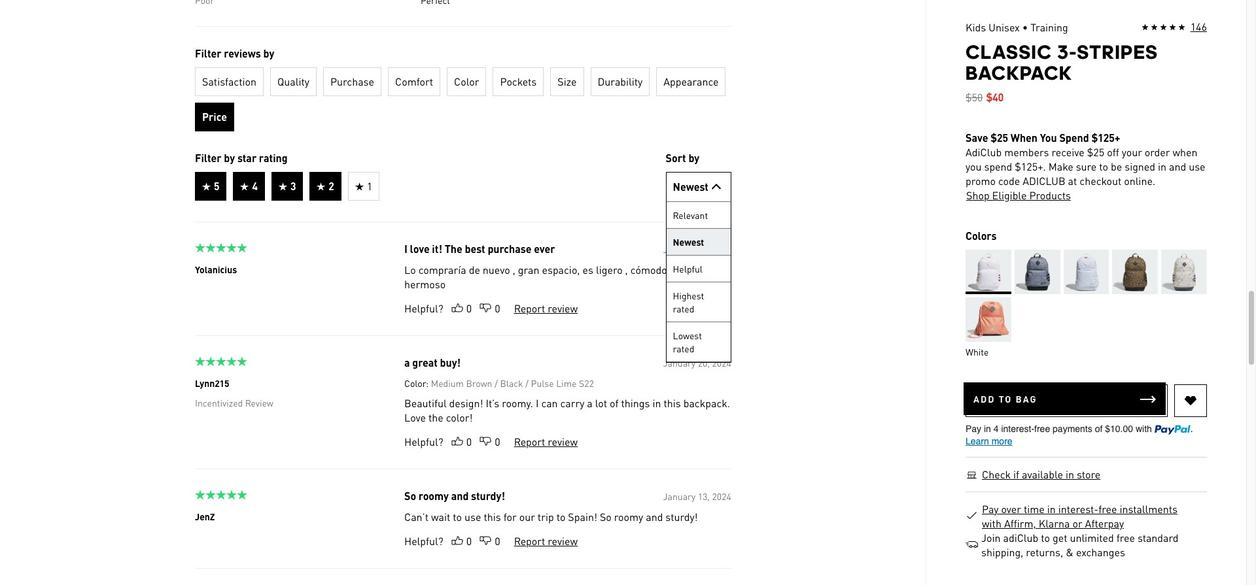 Task type: vqa. For each thing, say whether or not it's contained in the screenshot.
$40
yes



Task type: describe. For each thing, give the bounding box(es) containing it.
klarna
[[1039, 517, 1070, 531]]

at
[[1069, 174, 1078, 188]]

0 horizontal spatial i
[[404, 242, 407, 256]]

and inside save $25 when you spend $125+ adiclub members receive $25 off your order when you spend $125+. make sure to be signed in and use promo code adiclub at checkout online. shop eligible products
[[1170, 160, 1187, 173]]

bag
[[1016, 393, 1038, 405]]

rated for lowest rated
[[673, 343, 694, 355]]

rating
[[259, 151, 287, 165]]

pay over time in interest-free installments with affirm, klarna or afterpay link
[[982, 503, 1199, 531]]

$125+
[[1092, 131, 1121, 145]]

relevant option
[[666, 202, 731, 229]]

by for sort by
[[688, 151, 699, 165]]

pulse
[[531, 378, 554, 389]]

reviews
[[224, 46, 261, 60]]

5 link
[[195, 172, 226, 201]]

color: medium brown / black / pulse lime s22
[[404, 378, 594, 389]]

product color: medium brown / black / pulse lime s22 image
[[1113, 250, 1159, 295]]

•
[[1023, 20, 1028, 34]]

check if available in store button
[[982, 468, 1102, 482]]

2
[[328, 179, 334, 193]]

$50
[[966, 90, 983, 104]]

newest inside option
[[673, 236, 704, 248]]

de
[[469, 263, 480, 277]]

filter for filter reviews by
[[195, 46, 221, 60]]

returns,
[[1026, 546, 1064, 560]]

design!
[[449, 397, 483, 410]]

0 vertical spatial roomy
[[418, 490, 449, 503]]

by for filter by star rating
[[224, 151, 235, 165]]

helpful? for roomy
[[404, 535, 443, 548]]

0 down it's
[[495, 435, 500, 449]]

1 horizontal spatial and
[[646, 510, 663, 524]]

color
[[454, 75, 479, 88]]

helpful option
[[666, 256, 731, 283]]

be
[[1111, 160, 1123, 173]]

2 2024 from the top
[[712, 357, 731, 369]]

shipping,
[[982, 546, 1024, 560]]

20,
[[698, 357, 710, 369]]

free for interest-
[[1099, 503, 1117, 516]]

ligero
[[596, 263, 622, 277]]

rated for highest rated
[[673, 303, 694, 315]]

comfort
[[395, 75, 433, 88]]

filter reviews by
[[195, 46, 274, 60]]

january for espacioso
[[663, 243, 695, 255]]

can't wait to use this for our trip to spain!  so roomy and sturdy!
[[404, 510, 698, 524]]

$40
[[987, 90, 1004, 104]]

13,
[[698, 491, 710, 503]]

check if available in store
[[982, 468, 1101, 482]]

1 vertical spatial use
[[464, 510, 481, 524]]

newest option
[[666, 229, 731, 256]]

none field containing newest
[[666, 172, 731, 202]]

product color: pink / silver metallic image
[[966, 298, 1012, 342]]

use inside save $25 when you spend $125+ adiclub members receive $25 off your order when you spend $125+. make sure to be signed in and use promo code adiclub at checkout online. shop eligible products
[[1189, 160, 1206, 173]]

report review for espacio,
[[514, 302, 578, 315]]

1 horizontal spatial purchase
[[488, 242, 531, 256]]

january 21, 2024
[[663, 243, 731, 255]]

standard
[[1138, 531, 1179, 545]]

adiclub
[[1004, 531, 1039, 545]]

satisfaction
[[202, 75, 256, 88]]

january 20, 2024
[[663, 357, 731, 369]]

kids
[[966, 20, 986, 34]]

lot
[[595, 397, 607, 410]]

2 report review from the top
[[514, 435, 578, 449]]

0 down nuevo
[[495, 302, 500, 315]]

medium
[[431, 378, 464, 389]]

classic 3-stripes backpack $50 $40
[[966, 41, 1159, 104]]

report for espacio,
[[514, 302, 545, 315]]

filter for filter by star rating
[[195, 151, 221, 165]]

2 january from the top
[[663, 357, 695, 369]]

backpack.
[[683, 397, 730, 410]]

espacioso
[[675, 263, 721, 277]]

carry
[[560, 397, 584, 410]]

incentivized
[[195, 397, 243, 409]]

unlimited
[[1070, 531, 1114, 545]]

training
[[1031, 20, 1069, 34]]

0 vertical spatial $25
[[991, 131, 1009, 145]]

price link
[[195, 103, 234, 132]]

members
[[1005, 145, 1049, 159]]

1 vertical spatial $25
[[1088, 145, 1105, 159]]

cómodo
[[630, 263, 667, 277]]

review
[[245, 397, 273, 409]]

0 down can't wait to use this for our trip to spain!  so roomy and sturdy!
[[495, 535, 500, 548]]

adiclub
[[1023, 174, 1066, 188]]

size link
[[550, 67, 584, 96]]

lo compraría de nuevo , gran espacio, es ligero , cómodo , espacioso y hermoso
[[404, 263, 728, 291]]

the
[[444, 242, 462, 256]]

0 down so roomy and sturdy! at left
[[466, 535, 472, 548]]

146
[[1191, 20, 1208, 33]]

of
[[610, 397, 619, 410]]

over
[[1002, 503, 1022, 516]]

in inside check if available in store button
[[1066, 468, 1075, 482]]

your
[[1122, 145, 1143, 159]]

add to bag button
[[964, 383, 1166, 416]]

to right wait
[[453, 510, 462, 524]]

2024 for y
[[712, 243, 731, 255]]

for
[[503, 510, 517, 524]]

helpful? for love
[[404, 302, 443, 315]]

2 review from the top
[[548, 435, 578, 449]]

spend
[[985, 160, 1013, 173]]

0 down "color!"
[[466, 435, 472, 449]]

ever
[[534, 242, 555, 256]]

1 horizontal spatial by
[[263, 46, 274, 60]]

i inside beautiful design! it's roomy. i can carry a lot of things in this backpack. love the color!
[[536, 397, 539, 410]]

our
[[519, 510, 535, 524]]

0 horizontal spatial a
[[404, 356, 410, 370]]

it's
[[486, 397, 499, 410]]

promo
[[966, 174, 996, 188]]

2 / from the left
[[525, 378, 529, 389]]

order
[[1145, 145, 1171, 159]]

pay
[[982, 503, 999, 516]]

free for unlimited
[[1117, 531, 1135, 545]]

stripes
[[1078, 41, 1159, 63]]

in inside 'pay over time in interest-free installments with affirm, klarna or afterpay'
[[1048, 503, 1056, 516]]

in inside save $25 when you spend $125+ adiclub members receive $25 off your order when you spend $125+. make sure to be signed in and use promo code adiclub at checkout online. shop eligible products
[[1158, 160, 1167, 173]]

product color: light grey image
[[1064, 250, 1110, 295]]

checkout
[[1080, 174, 1122, 188]]

4
[[252, 179, 257, 193]]

color link
[[447, 67, 486, 96]]

21,
[[698, 243, 710, 255]]

off
[[1107, 145, 1120, 159]]

installments
[[1120, 503, 1178, 516]]

0 horizontal spatial and
[[451, 490, 469, 503]]

join
[[982, 531, 1001, 545]]

interest-
[[1059, 503, 1099, 516]]

highest
[[673, 290, 704, 302]]

color:
[[404, 378, 429, 389]]

size
[[557, 75, 577, 88]]

report review button for espacio,
[[513, 302, 578, 316]]



Task type: locate. For each thing, give the bounding box(es) containing it.
1 horizontal spatial use
[[1189, 160, 1206, 173]]

i left can
[[536, 397, 539, 410]]

satisfaction link
[[195, 67, 263, 96]]

rated inside highest rated
[[673, 303, 694, 315]]

report for our
[[514, 535, 545, 548]]

0 vertical spatial january
[[663, 243, 695, 255]]

2 vertical spatial and
[[646, 510, 663, 524]]

0 horizontal spatial use
[[464, 510, 481, 524]]

0 vertical spatial newest
[[673, 180, 708, 194]]

3 , from the left
[[670, 263, 672, 277]]

1 vertical spatial free
[[1117, 531, 1135, 545]]

filter
[[195, 46, 221, 60], [195, 151, 221, 165]]

y
[[724, 263, 728, 277]]

a inside beautiful design! it's roomy. i can carry a lot of things in this backpack. love the color!
[[587, 397, 592, 410]]

use down when
[[1189, 160, 1206, 173]]

1 vertical spatial a
[[587, 397, 592, 410]]

white
[[966, 346, 989, 358]]

helpful? down hermoso
[[404, 302, 443, 315]]

1 vertical spatial report
[[514, 435, 545, 449]]

&
[[1066, 546, 1074, 560]]

by right the reviews
[[263, 46, 274, 60]]

this left backpack.
[[664, 397, 681, 410]]

report down roomy.
[[514, 435, 545, 449]]

0 vertical spatial this
[[664, 397, 681, 410]]

report down gran
[[514, 302, 545, 315]]

report review button down the trip
[[513, 535, 578, 549]]

1 filter from the top
[[195, 46, 221, 60]]

/
[[494, 378, 498, 389], [525, 378, 529, 389]]

shop eligible products link
[[966, 188, 1072, 203]]

lowest rated option
[[666, 323, 731, 363]]

highest rated option
[[666, 283, 731, 323]]

0 vertical spatial so
[[404, 490, 416, 503]]

0 vertical spatial report review
[[514, 302, 578, 315]]

review
[[548, 302, 578, 315], [548, 435, 578, 449], [548, 535, 578, 548]]

1 / from the left
[[494, 378, 498, 389]]

0 horizontal spatial roomy
[[418, 490, 449, 503]]

sturdy! down january 13, 2024
[[666, 510, 698, 524]]

2 horizontal spatial by
[[688, 151, 699, 165]]

comfort link
[[388, 67, 440, 96]]

1 horizontal spatial a
[[587, 397, 592, 410]]

2 vertical spatial report review button
[[513, 535, 578, 549]]

report review button for our
[[513, 535, 578, 549]]

2 rated from the top
[[673, 343, 694, 355]]

beautiful design! it's roomy. i can carry a lot of things in this backpack. love the color!
[[404, 397, 730, 425]]

1 rated from the top
[[673, 303, 694, 315]]

time
[[1024, 503, 1045, 516]]

3 report review from the top
[[514, 535, 578, 548]]

or
[[1073, 517, 1083, 531]]

price
[[202, 110, 227, 124]]

1 newest from the top
[[673, 180, 708, 194]]

0 vertical spatial 2024
[[712, 243, 731, 255]]

0 vertical spatial use
[[1189, 160, 1206, 173]]

black
[[500, 378, 523, 389]]

sort
[[666, 151, 686, 165]]

1 vertical spatial report review button
[[513, 435, 578, 450]]

shop
[[967, 188, 990, 202]]

, left helpful at the top right
[[670, 263, 672, 277]]

report review for our
[[514, 535, 578, 548]]

in
[[1158, 160, 1167, 173], [652, 397, 661, 410], [1066, 468, 1075, 482], [1048, 503, 1056, 516]]

classic
[[966, 41, 1053, 63]]

2024 right 20,
[[712, 357, 731, 369]]

this
[[664, 397, 681, 410], [484, 510, 501, 524]]

to up returns,
[[1041, 531, 1050, 545]]

1 report review from the top
[[514, 302, 578, 315]]

product color: white / onix / beige image
[[1162, 250, 1208, 295]]

1 vertical spatial helpful?
[[404, 435, 443, 449]]

affirm,
[[1005, 517, 1037, 531]]

2 helpful? from the top
[[404, 435, 443, 449]]

1 horizontal spatial /
[[525, 378, 529, 389]]

durability link
[[590, 67, 650, 96]]

love
[[410, 242, 429, 256]]

january up helpful at the top right
[[663, 243, 695, 255]]

2024 right 21,
[[712, 243, 731, 255]]

rated down "highest"
[[673, 303, 694, 315]]

can't
[[404, 510, 428, 524]]

check
[[982, 468, 1011, 482]]

1 report from the top
[[514, 302, 545, 315]]

1 report review button from the top
[[513, 302, 578, 316]]

newest up helpful at the top right
[[673, 236, 704, 248]]

$25 up "sure"
[[1088, 145, 1105, 159]]

3 january from the top
[[663, 491, 695, 503]]

use down so roomy and sturdy! at left
[[464, 510, 481, 524]]

purchase link
[[323, 67, 381, 96]]

report review button down lo compraría de nuevo , gran espacio, es ligero , cómodo , espacioso y hermoso
[[513, 302, 578, 316]]

0 horizontal spatial purchase
[[330, 75, 374, 88]]

1 vertical spatial rated
[[673, 343, 694, 355]]

kids unisex • training
[[966, 20, 1069, 34]]

you
[[1040, 131, 1057, 145]]

durability
[[598, 75, 643, 88]]

3 helpful? from the top
[[404, 535, 443, 548]]

1 horizontal spatial i
[[536, 397, 539, 410]]

appearance
[[663, 75, 719, 88]]

filter by star rating
[[195, 151, 287, 165]]

0 vertical spatial helpful?
[[404, 302, 443, 315]]

brown
[[466, 378, 492, 389]]

free down afterpay
[[1117, 531, 1135, 545]]

the
[[428, 411, 443, 425]]

report review down lo compraría de nuevo , gran espacio, es ligero , cómodo , espacioso y hermoso
[[514, 302, 578, 315]]

so roomy and sturdy!
[[404, 490, 505, 503]]

1 vertical spatial newest
[[673, 236, 704, 248]]

purchase up nuevo
[[488, 242, 531, 256]]

0 horizontal spatial /
[[494, 378, 498, 389]]

0 vertical spatial i
[[404, 242, 407, 256]]

lynn215
[[195, 378, 229, 389]]

great
[[412, 356, 437, 370]]

spend
[[1060, 131, 1090, 145]]

0 horizontal spatial sturdy!
[[471, 490, 505, 503]]

/ left pulse
[[525, 378, 529, 389]]

helpful? down can't
[[404, 535, 443, 548]]

january down lowest rated
[[663, 357, 695, 369]]

add
[[974, 393, 996, 405]]

0 vertical spatial rated
[[673, 303, 694, 315]]

this left for in the bottom left of the page
[[484, 510, 501, 524]]

list box
[[666, 202, 731, 363]]

i left love at top
[[404, 242, 407, 256]]

you
[[966, 160, 982, 173]]

es
[[583, 263, 593, 277]]

lime
[[556, 378, 577, 389]]

0 horizontal spatial so
[[404, 490, 416, 503]]

report review down the trip
[[514, 535, 578, 548]]

quality
[[277, 75, 309, 88]]

adiclub
[[966, 145, 1002, 159]]

with
[[982, 517, 1002, 531]]

roomy right the spain!
[[614, 510, 643, 524]]

free inside join adiclub to get unlimited free standard shipping, returns, & exchanges
[[1117, 531, 1135, 545]]

1 vertical spatial report review
[[514, 435, 578, 449]]

spain!
[[568, 510, 597, 524]]

signed
[[1125, 160, 1156, 173]]

purchase right quality
[[330, 75, 374, 88]]

1 review from the top
[[548, 302, 578, 315]]

in right "things"
[[652, 397, 661, 410]]

2 newest from the top
[[673, 236, 704, 248]]

highest rated
[[673, 290, 704, 315]]

sort by
[[666, 151, 699, 165]]

2 horizontal spatial ,
[[670, 263, 672, 277]]

None field
[[666, 172, 731, 202]]

this inside beautiful design! it's roomy. i can carry a lot of things in this backpack. love the color!
[[664, 397, 681, 410]]

1 vertical spatial i
[[536, 397, 539, 410]]

so up can't
[[404, 490, 416, 503]]

free
[[1099, 503, 1117, 516], [1117, 531, 1135, 545]]

to inside join adiclub to get unlimited free standard shipping, returns, & exchanges
[[1041, 531, 1050, 545]]

0 down de
[[466, 302, 472, 315]]

rated down lowest in the right of the page
[[673, 343, 694, 355]]

it!
[[432, 242, 442, 256]]

love
[[404, 411, 426, 425]]

in up klarna
[[1048, 503, 1056, 516]]

january for and
[[663, 491, 695, 503]]

rated inside lowest rated
[[673, 343, 694, 355]]

/ left black
[[494, 378, 498, 389]]

trip
[[538, 510, 554, 524]]

to left the be
[[1100, 160, 1109, 173]]

1 helpful? from the top
[[404, 302, 443, 315]]

0 horizontal spatial ,
[[513, 263, 515, 277]]

lowest rated
[[673, 330, 702, 355]]

code
[[999, 174, 1021, 188]]

roomy up wait
[[418, 490, 449, 503]]

helpful
[[673, 263, 703, 275]]

2 report from the top
[[514, 435, 545, 449]]

, right ligero
[[625, 263, 628, 277]]

1 , from the left
[[513, 263, 515, 277]]

if
[[1014, 468, 1020, 482]]

online.
[[1125, 174, 1156, 188]]

unisex
[[989, 20, 1020, 34]]

get
[[1053, 531, 1068, 545]]

roomy
[[418, 490, 449, 503], [614, 510, 643, 524]]

helpful? down the love
[[404, 435, 443, 449]]

free inside 'pay over time in interest-free installments with affirm, klarna or afterpay'
[[1099, 503, 1117, 516]]

2 vertical spatial helpful?
[[404, 535, 443, 548]]

review for es
[[548, 302, 578, 315]]

1 vertical spatial january
[[663, 357, 695, 369]]

report down our
[[514, 535, 545, 548]]

review down lo compraría de nuevo , gran espacio, es ligero , cómodo , espacioso y hermoso
[[548, 302, 578, 315]]

1 horizontal spatial roomy
[[614, 510, 643, 524]]

1 vertical spatial review
[[548, 435, 578, 449]]

free up afterpay
[[1099, 503, 1117, 516]]

0 horizontal spatial this
[[484, 510, 501, 524]]

review down beautiful design! it's roomy. i can carry a lot of things in this backpack. love the color!
[[548, 435, 578, 449]]

1 horizontal spatial sturdy!
[[666, 510, 698, 524]]

january left 13,
[[663, 491, 695, 503]]

1 vertical spatial purchase
[[488, 242, 531, 256]]

to right the trip
[[556, 510, 565, 524]]

in down order
[[1158, 160, 1167, 173]]

newest up relevant
[[673, 180, 708, 194]]

0 vertical spatial and
[[1170, 160, 1187, 173]]

star
[[237, 151, 256, 165]]

3 link
[[271, 172, 303, 201]]

0 vertical spatial free
[[1099, 503, 1117, 516]]

sturdy! up for in the bottom left of the page
[[471, 490, 505, 503]]

0 horizontal spatial $25
[[991, 131, 1009, 145]]

2024 right 13,
[[712, 491, 731, 503]]

filter left the reviews
[[195, 46, 221, 60]]

nuevo
[[483, 263, 510, 277]]

0 vertical spatial a
[[404, 356, 410, 370]]

1 horizontal spatial this
[[664, 397, 681, 410]]

report review down beautiful design! it's roomy. i can carry a lot of things in this backpack. love the color!
[[514, 435, 578, 449]]

3-
[[1057, 41, 1078, 63]]

0 vertical spatial purchase
[[330, 75, 374, 88]]

0 vertical spatial report review button
[[513, 302, 578, 316]]

save
[[966, 131, 989, 145]]

espacio,
[[542, 263, 580, 277]]

i
[[404, 242, 407, 256], [536, 397, 539, 410]]

2024 for sturdy!
[[712, 491, 731, 503]]

1 horizontal spatial so
[[600, 510, 612, 524]]

review down can't wait to use this for our trip to spain!  so roomy and sturdy!
[[548, 535, 578, 548]]

, left gran
[[513, 263, 515, 277]]

by left star
[[224, 151, 235, 165]]

0 vertical spatial sturdy!
[[471, 490, 505, 503]]

1
[[367, 179, 372, 193]]

in left "store"
[[1066, 468, 1075, 482]]

1 vertical spatial roomy
[[614, 510, 643, 524]]

1 vertical spatial this
[[484, 510, 501, 524]]

when
[[1011, 131, 1038, 145]]

1 vertical spatial so
[[600, 510, 612, 524]]

0 vertical spatial review
[[548, 302, 578, 315]]

0 vertical spatial report
[[514, 302, 545, 315]]

0 horizontal spatial by
[[224, 151, 235, 165]]

to
[[999, 393, 1013, 405]]

a left lot
[[587, 397, 592, 410]]

1 vertical spatial filter
[[195, 151, 221, 165]]

3 2024 from the top
[[712, 491, 731, 503]]

2 filter from the top
[[195, 151, 221, 165]]

2 vertical spatial review
[[548, 535, 578, 548]]

compraría
[[418, 263, 466, 277]]

$25 up adiclub
[[991, 131, 1009, 145]]

relevant
[[673, 209, 708, 221]]

incentivized review
[[195, 397, 273, 409]]

1 january from the top
[[663, 243, 695, 255]]

2 , from the left
[[625, 263, 628, 277]]

i love it! the best purchase ever
[[404, 242, 555, 256]]

2 vertical spatial report review
[[514, 535, 578, 548]]

2 horizontal spatial and
[[1170, 160, 1187, 173]]

0 vertical spatial filter
[[195, 46, 221, 60]]

report review button down beautiful design! it's roomy. i can carry a lot of things in this backpack. love the color!
[[513, 435, 578, 450]]

filter up 5 'link'
[[195, 151, 221, 165]]

1 horizontal spatial ,
[[625, 263, 628, 277]]

quality link
[[270, 67, 316, 96]]

3 report from the top
[[514, 535, 545, 548]]

3 report review button from the top
[[513, 535, 578, 549]]

1 vertical spatial 2024
[[712, 357, 731, 369]]

2 report review button from the top
[[513, 435, 578, 450]]

1 vertical spatial and
[[451, 490, 469, 503]]

a great buy!
[[404, 356, 461, 370]]

product color: grey image
[[1015, 250, 1061, 295]]

so right the spain!
[[600, 510, 612, 524]]

product color: white image
[[966, 250, 1012, 295]]

2 vertical spatial report
[[514, 535, 545, 548]]

1 horizontal spatial $25
[[1088, 145, 1105, 159]]

in inside beautiful design! it's roomy. i can carry a lot of things in this backpack. love the color!
[[652, 397, 661, 410]]

dropdown image
[[708, 179, 724, 195]]

a left great
[[404, 356, 410, 370]]

2 vertical spatial 2024
[[712, 491, 731, 503]]

to inside save $25 when you spend $125+ adiclub members receive $25 off your order when you spend $125+. make sure to be signed in and use promo code adiclub at checkout online. shop eligible products
[[1100, 160, 1109, 173]]

2 vertical spatial january
[[663, 491, 695, 503]]

1 2024 from the top
[[712, 243, 731, 255]]

review for trip
[[548, 535, 578, 548]]

by right sort
[[688, 151, 699, 165]]

1 vertical spatial sturdy!
[[666, 510, 698, 524]]

3 review from the top
[[548, 535, 578, 548]]

list box containing relevant
[[666, 202, 731, 363]]



